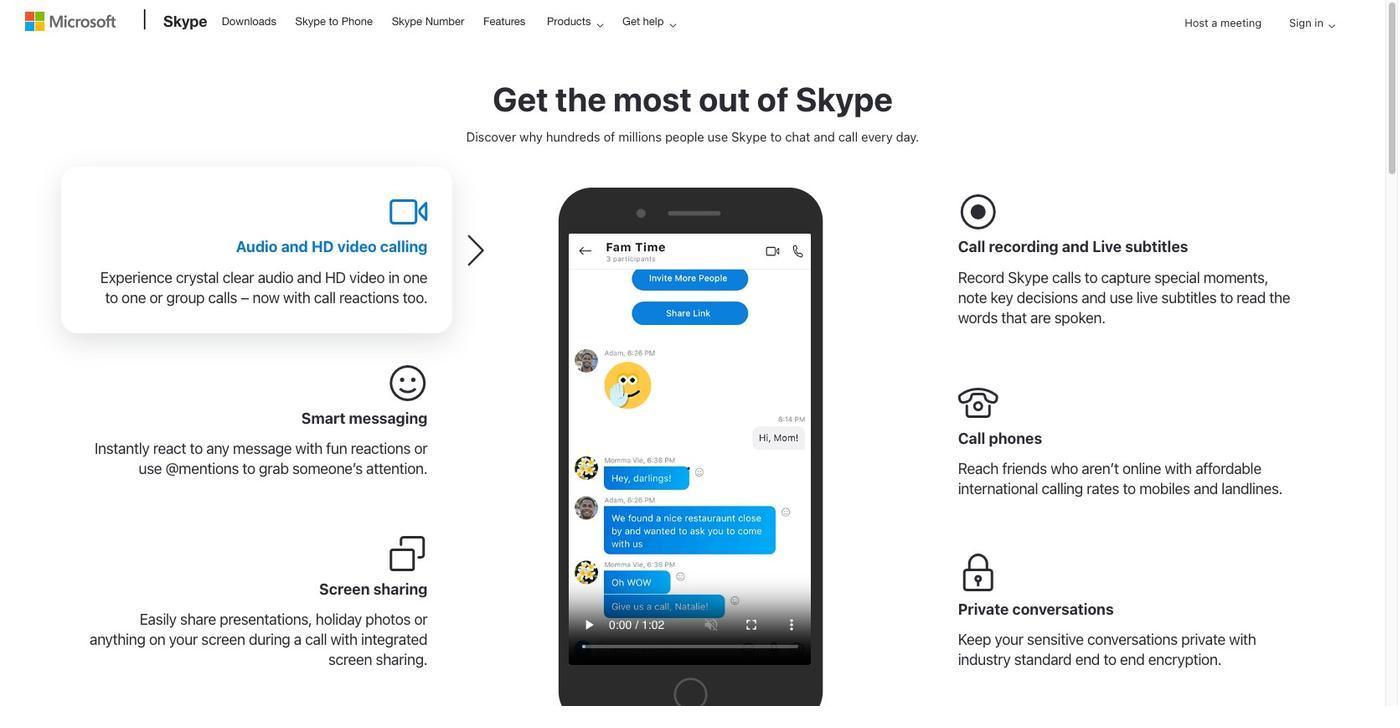 Task type: vqa. For each thing, say whether or not it's contained in the screenshot.


Task type: describe. For each thing, give the bounding box(es) containing it.
video inside experience crystal clear audio and hd video in one to one or group calls – now with call reactions too.
[[349, 269, 385, 287]]

calling inside the reach friends who aren't online with affordable international calling rates to mobiles and landlines.
[[1042, 480, 1083, 498]]

and up audio
[[281, 238, 308, 256]]

on
[[149, 631, 165, 649]]

@mentions
[[166, 460, 239, 478]]

in inside experience crystal clear audio and hd video in one to one or group calls – now with call reactions too.
[[388, 269, 400, 287]]

audio
[[258, 269, 293, 287]]

presentations,
[[220, 611, 312, 629]]

to up @mentions on the bottom left of page
[[190, 440, 203, 458]]

words
[[958, 309, 998, 327]]

1 end from the left
[[1075, 651, 1100, 669]]

every
[[861, 129, 893, 144]]

call for 
[[958, 238, 985, 256]]

host a meeting
[[1185, 16, 1262, 29]]

with inside experience crystal clear audio and hd video in one to one or group calls – now with call reactions too.
[[283, 289, 310, 307]]

and inside the reach friends who aren't online with affordable international calling rates to mobiles and landlines.
[[1194, 480, 1218, 498]]

and inside experience crystal clear audio and hd video in one to one or group calls – now with call reactions too.
[[297, 269, 321, 287]]

industry
[[958, 651, 1011, 669]]

number
[[425, 15, 464, 28]]

0 vertical spatial call
[[838, 129, 858, 144]]

integrated
[[361, 631, 428, 649]]

audio
[[236, 238, 278, 256]]

1 horizontal spatial of
[[757, 79, 789, 118]]

to down message
[[242, 460, 255, 478]]

instantly
[[95, 440, 149, 458]]

or inside instantly react to any message with fun reactions or use @mentions to grab someone's attention.
[[414, 440, 428, 458]]

note
[[958, 289, 987, 307]]

0 vertical spatial calling
[[380, 238, 428, 256]]

with for 
[[1165, 460, 1192, 478]]

get the most out of skype
[[493, 79, 893, 118]]

video showcase of features available on skype. skype provides you with audio and hd video calling, smart messaging, screen sharing, call recording and live subtitles, call to phones and on top of all we're keeping your conversations private. element
[[569, 234, 811, 665]]

sensitive
[[1027, 631, 1084, 649]]

0 vertical spatial subtitles
[[1125, 238, 1188, 256]]

friends
[[1002, 460, 1047, 478]]

day.
[[896, 129, 919, 144]]

0 horizontal spatial screen
[[201, 631, 245, 649]]

sign in
[[1289, 16, 1324, 29]]

international
[[958, 480, 1038, 498]]

private conversations
[[958, 600, 1114, 618]]

now
[[252, 289, 280, 307]]

share
[[180, 611, 216, 629]]

decisions
[[1017, 289, 1078, 307]]

skype up every
[[796, 79, 893, 118]]

instantly react to any message with fun reactions or use @mentions to grab someone's attention.
[[95, 440, 428, 478]]

smart messaging
[[301, 409, 428, 427]]

get for get help
[[622, 15, 640, 28]]

easily
[[140, 611, 177, 629]]

someone's
[[292, 460, 363, 478]]

1 horizontal spatial one
[[403, 269, 428, 287]]

read
[[1237, 289, 1266, 307]]

private
[[958, 600, 1009, 618]]

spoken.
[[1054, 309, 1106, 327]]

encryption.
[[1148, 651, 1222, 669]]

use inside record skype calls to capture special moments, note key decisions and use live subtitles to read the words that are spoken.
[[1110, 289, 1133, 307]]

call recording and live subtitles
[[958, 238, 1188, 256]]

crystal
[[176, 269, 219, 287]]

recording
[[989, 238, 1059, 256]]

help
[[643, 15, 664, 28]]

host
[[1185, 16, 1209, 29]]

1 vertical spatial of
[[604, 129, 615, 144]]

message
[[233, 440, 292, 458]]

products
[[547, 15, 591, 28]]

holiday
[[316, 611, 362, 629]]

downloads
[[222, 15, 276, 28]]

with inside easily share presentations, holiday photos or anything on your screen during a call with integrated screen sharing.
[[330, 631, 358, 649]]

–
[[241, 289, 249, 307]]


[[958, 192, 998, 232]]

sign
[[1289, 16, 1312, 29]]

skype number
[[392, 15, 464, 28]]

capture
[[1101, 269, 1151, 287]]

skype number link
[[384, 1, 472, 41]]

products button
[[536, 1, 617, 42]]

skype to phone link
[[288, 1, 380, 41]]

grab
[[259, 460, 289, 478]]

to left 'phone'
[[329, 15, 339, 28]]

call inside experience crystal clear audio and hd video in one to one or group calls – now with call reactions too.
[[314, 289, 336, 307]]

fun
[[326, 440, 347, 458]]

online
[[1123, 460, 1161, 478]]

and right chat at the top of the page
[[814, 129, 835, 144]]

react
[[153, 440, 186, 458]]

mobiles
[[1139, 480, 1190, 498]]

to inside the reach friends who aren't online with affordable international calling rates to mobiles and landlines.
[[1123, 480, 1136, 498]]

get for get the most out of skype
[[493, 79, 548, 118]]

to inside keep your sensitive conversations private with industry standard end to end encryption.
[[1104, 651, 1117, 669]]

experience
[[100, 269, 172, 287]]

phones
[[989, 429, 1042, 447]]

that
[[1001, 309, 1027, 327]]

skype link
[[155, 1, 213, 46]]

and inside record skype calls to capture special moments, note key decisions and use live subtitles to read the words that are spoken.
[[1082, 289, 1106, 307]]

get help button
[[612, 1, 690, 42]]

keep your sensitive conversations private with industry standard end to end encryption.
[[958, 631, 1256, 669]]

moments,
[[1204, 269, 1268, 287]]

most
[[613, 79, 692, 118]]

are
[[1030, 309, 1051, 327]]

any
[[206, 440, 229, 458]]

reactions inside instantly react to any message with fun reactions or use @mentions to grab someone's attention.
[[351, 440, 411, 458]]

calls inside experience crystal clear audio and hd video in one to one or group calls – now with call reactions too.
[[208, 289, 237, 307]]

live
[[1137, 289, 1158, 307]]

call for 
[[958, 429, 985, 447]]

subtitles inside record skype calls to capture special moments, note key decisions and use live subtitles to read the words that are spoken.
[[1162, 289, 1217, 307]]

screen
[[319, 580, 370, 598]]

key
[[991, 289, 1013, 307]]

hundreds
[[546, 129, 600, 144]]

reach friends who aren't online with affordable international calling rates to mobiles and landlines.
[[958, 460, 1283, 498]]


[[387, 534, 428, 574]]



Task type: locate. For each thing, give the bounding box(es) containing it.
menu bar
[[23, 2, 1363, 88]]

reactions up attention.
[[351, 440, 411, 458]]

1 vertical spatial or
[[414, 440, 428, 458]]

1 vertical spatial reactions
[[351, 440, 411, 458]]

screen down the share on the bottom left of the page
[[201, 631, 245, 649]]


[[387, 363, 428, 403]]

or up attention.
[[414, 440, 428, 458]]

0 vertical spatial in
[[1315, 16, 1324, 29]]

end down sensitive
[[1075, 651, 1100, 669]]

discover why hundreds of millions people use skype to chat and call every day.
[[466, 129, 919, 144]]

the
[[555, 79, 606, 118], [1269, 289, 1290, 307]]

a inside easily share presentations, holiday photos or anything on your screen during a call with integrated screen sharing.
[[294, 631, 302, 649]]

arrow down image
[[1322, 16, 1342, 36]]

2 vertical spatial use
[[139, 460, 162, 478]]

end left 'encryption.'
[[1120, 651, 1145, 669]]

calling down 
[[380, 238, 428, 256]]

2 horizontal spatial use
[[1110, 289, 1133, 307]]

1 vertical spatial subtitles
[[1162, 289, 1217, 307]]

1 horizontal spatial get
[[622, 15, 640, 28]]

of left millions
[[604, 129, 615, 144]]

1 vertical spatial the
[[1269, 289, 1290, 307]]

1 horizontal spatial use
[[708, 129, 728, 144]]

subtitles down special
[[1162, 289, 1217, 307]]

skype up decisions at the top of page
[[1008, 269, 1049, 287]]

0 horizontal spatial calling
[[380, 238, 428, 256]]

or down the experience
[[149, 289, 163, 307]]

2 vertical spatial call
[[305, 631, 327, 649]]

1 vertical spatial in
[[388, 269, 400, 287]]

the right read on the top right
[[1269, 289, 1290, 307]]

and
[[814, 129, 835, 144], [281, 238, 308, 256], [1062, 238, 1089, 256], [297, 269, 321, 287], [1082, 289, 1106, 307], [1194, 480, 1218, 498]]

calls
[[1052, 269, 1081, 287], [208, 289, 237, 307]]

0 vertical spatial call
[[958, 238, 985, 256]]

with up someone's
[[295, 440, 323, 458]]

0 vertical spatial hd
[[312, 238, 334, 256]]

the inside record skype calls to capture special moments, note key decisions and use live subtitles to read the words that are spoken.
[[1269, 289, 1290, 307]]

chat
[[785, 129, 810, 144]]

0 vertical spatial or
[[149, 289, 163, 307]]

reach
[[958, 460, 999, 478]]

screen
[[201, 631, 245, 649], [328, 651, 372, 669]]

0 vertical spatial get
[[622, 15, 640, 28]]

1 horizontal spatial screen
[[328, 651, 372, 669]]

conversations up sensitive
[[1012, 600, 1114, 618]]

1 vertical spatial one
[[122, 289, 146, 307]]

0 horizontal spatial a
[[294, 631, 302, 649]]

with for 
[[1229, 631, 1256, 649]]

out
[[699, 79, 750, 118]]

with inside keep your sensitive conversations private with industry standard end to end encryption.
[[1229, 631, 1256, 649]]

to down live
[[1085, 269, 1098, 287]]

1 vertical spatial hd
[[325, 269, 346, 287]]

get help
[[622, 15, 664, 28]]

to down online
[[1123, 480, 1136, 498]]

affordable
[[1196, 460, 1262, 478]]

to
[[329, 15, 339, 28], [770, 129, 782, 144], [1085, 269, 1098, 287], [105, 289, 118, 307], [1220, 289, 1233, 307], [190, 440, 203, 458], [242, 460, 255, 478], [1123, 480, 1136, 498], [1104, 651, 1117, 669]]

aren't
[[1082, 460, 1119, 478]]

with right private at the bottom right of page
[[1229, 631, 1256, 649]]

messaging
[[349, 409, 428, 427]]

your inside keep your sensitive conversations private with industry standard end to end encryption.
[[995, 631, 1024, 649]]

1 vertical spatial screen
[[328, 651, 372, 669]]

of up chat at the top of the page
[[757, 79, 789, 118]]

reactions left too. on the top left of page
[[339, 289, 399, 307]]

0 vertical spatial one
[[403, 269, 428, 287]]

0 vertical spatial conversations
[[1012, 600, 1114, 618]]

screen sharing
[[319, 580, 428, 598]]

get up why
[[493, 79, 548, 118]]

skype down out on the top
[[731, 129, 767, 144]]

to down the experience
[[105, 289, 118, 307]]

0 horizontal spatial get
[[493, 79, 548, 118]]

1 call from the top
[[958, 238, 985, 256]]

call down holiday
[[305, 631, 327, 649]]

1 vertical spatial use
[[1110, 289, 1133, 307]]

1 vertical spatial conversations
[[1087, 631, 1178, 649]]

to left chat at the top of the page
[[770, 129, 782, 144]]

a
[[1212, 16, 1218, 29], [294, 631, 302, 649]]

get
[[622, 15, 640, 28], [493, 79, 548, 118]]

1 horizontal spatial in
[[1315, 16, 1324, 29]]

landlines.
[[1222, 480, 1283, 498]]

0 vertical spatial calls
[[1052, 269, 1081, 287]]

microsoft image
[[25, 12, 116, 31]]

with down holiday
[[330, 631, 358, 649]]

private
[[1181, 631, 1226, 649]]

calling
[[380, 238, 428, 256], [1042, 480, 1083, 498]]

too.
[[403, 289, 428, 307]]

0 vertical spatial video
[[337, 238, 377, 256]]

1 vertical spatial video
[[349, 269, 385, 287]]

1 vertical spatial a
[[294, 631, 302, 649]]

features
[[483, 15, 526, 28]]

millions
[[619, 129, 662, 144]]

with
[[283, 289, 310, 307], [295, 440, 323, 458], [1165, 460, 1192, 478], [330, 631, 358, 649], [1229, 631, 1256, 649]]

1 vertical spatial calls
[[208, 289, 237, 307]]

call inside easily share presentations, holiday photos or anything on your screen during a call with integrated screen sharing.
[[305, 631, 327, 649]]

to inside experience crystal clear audio and hd video in one to one or group calls – now with call reactions too.
[[105, 289, 118, 307]]

or inside experience crystal clear audio and hd video in one to one or group calls – now with call reactions too.
[[149, 289, 163, 307]]

clear
[[223, 269, 254, 287]]

to down moments,
[[1220, 289, 1233, 307]]

use right people
[[708, 129, 728, 144]]

hd
[[312, 238, 334, 256], [325, 269, 346, 287]]

1 horizontal spatial the
[[1269, 289, 1290, 307]]

get inside "dropdown button"
[[622, 15, 640, 28]]

skype left 'phone'
[[295, 15, 326, 28]]

who
[[1051, 460, 1078, 478]]

call down 'audio and hd video calling'
[[314, 289, 336, 307]]

sharing
[[373, 580, 428, 598]]

with up mobiles
[[1165, 460, 1192, 478]]

0 vertical spatial a
[[1212, 16, 1218, 29]]

conversations up 'encryption.'
[[1087, 631, 1178, 649]]

1 horizontal spatial end
[[1120, 651, 1145, 669]]

to right 'standard'
[[1104, 651, 1117, 669]]

experience crystal clear audio and hd video in one to one or group calls – now with call reactions too.
[[100, 269, 428, 307]]

a right host
[[1212, 16, 1218, 29]]

skype left the number
[[392, 15, 422, 28]]

audio and hd video calling
[[236, 238, 428, 256]]

0 horizontal spatial calls
[[208, 289, 237, 307]]

0 vertical spatial screen
[[201, 631, 245, 649]]

your up industry
[[995, 631, 1024, 649]]

use down react
[[139, 460, 162, 478]]

1 vertical spatial get
[[493, 79, 548, 118]]

1 vertical spatial call
[[958, 429, 985, 447]]

sign in link
[[1276, 2, 1342, 45]]

in
[[1315, 16, 1324, 29], [388, 269, 400, 287]]

with down audio
[[283, 289, 310, 307]]

hd down 'audio and hd video calling'
[[325, 269, 346, 287]]

skype
[[163, 12, 207, 30], [295, 15, 326, 28], [392, 15, 422, 28], [796, 79, 893, 118], [731, 129, 767, 144], [1008, 269, 1049, 287]]

end
[[1075, 651, 1100, 669], [1120, 651, 1145, 669]]

use down capture
[[1110, 289, 1133, 307]]

why
[[520, 129, 543, 144]]

skype to phone
[[295, 15, 373, 28]]

1 your from the left
[[169, 631, 198, 649]]

discover
[[466, 129, 516, 144]]

screen down holiday
[[328, 651, 372, 669]]

0 horizontal spatial use
[[139, 460, 162, 478]]

a right during
[[294, 631, 302, 649]]

live
[[1093, 238, 1122, 256]]

reactions inside experience crystal clear audio and hd video in one to one or group calls – now with call reactions too.
[[339, 289, 399, 307]]

skype left downloads link
[[163, 12, 207, 30]]

record skype calls to capture special moments, note key decisions and use live subtitles to read the words that are spoken.
[[958, 269, 1290, 327]]

call left every
[[838, 129, 858, 144]]

2 vertical spatial or
[[414, 611, 428, 629]]

0 horizontal spatial of
[[604, 129, 615, 144]]

0 vertical spatial use
[[708, 129, 728, 144]]

calling down who
[[1042, 480, 1083, 498]]

subtitles up special
[[1125, 238, 1188, 256]]

group
[[166, 289, 205, 307]]

photos
[[365, 611, 411, 629]]

people
[[665, 129, 704, 144]]

rates
[[1087, 480, 1119, 498]]

call up the record
[[958, 238, 985, 256]]

0 horizontal spatial in
[[388, 269, 400, 287]]

one up too. on the top left of page
[[403, 269, 428, 287]]

of
[[757, 79, 789, 118], [604, 129, 615, 144]]

the up hundreds
[[555, 79, 606, 118]]


[[387, 192, 428, 232]]

in down 
[[388, 269, 400, 287]]

or inside easily share presentations, holiday photos or anything on your screen during a call with integrated screen sharing.
[[414, 611, 428, 629]]

1 vertical spatial calling
[[1042, 480, 1083, 498]]

and left live
[[1062, 238, 1089, 256]]

with inside the reach friends who aren't online with affordable international calling rates to mobiles and landlines.
[[1165, 460, 1192, 478]]

and right audio
[[297, 269, 321, 287]]

menu bar containing host a meeting
[[23, 2, 1363, 88]]

special
[[1155, 269, 1200, 287]]

with inside instantly react to any message with fun reactions or use @mentions to grab someone's attention.
[[295, 440, 323, 458]]

your
[[169, 631, 198, 649], [995, 631, 1024, 649]]

0 vertical spatial the
[[555, 79, 606, 118]]

one down the experience
[[122, 289, 146, 307]]

and up the "spoken."
[[1082, 289, 1106, 307]]

standard
[[1014, 651, 1072, 669]]

skype inside record skype calls to capture special moments, note key decisions and use live subtitles to read the words that are spoken.
[[1008, 269, 1049, 287]]

calls up decisions at the top of page
[[1052, 269, 1081, 287]]

conversations inside keep your sensitive conversations private with industry standard end to end encryption.
[[1087, 631, 1178, 649]]

0 horizontal spatial your
[[169, 631, 198, 649]]

2 end from the left
[[1120, 651, 1145, 669]]

or right photos
[[414, 611, 428, 629]]


[[958, 383, 998, 423]]

0 horizontal spatial end
[[1075, 651, 1100, 669]]

0 vertical spatial of
[[757, 79, 789, 118]]

use inside instantly react to any message with fun reactions or use @mentions to grab someone's attention.
[[139, 460, 162, 478]]

0 horizontal spatial the
[[555, 79, 606, 118]]

hd inside experience crystal clear audio and hd video in one to one or group calls – now with call reactions too.
[[325, 269, 346, 287]]

keep
[[958, 631, 991, 649]]

0 horizontal spatial one
[[122, 289, 146, 307]]

record
[[958, 269, 1005, 287]]

0 vertical spatial reactions
[[339, 289, 399, 307]]

hd right audio
[[312, 238, 334, 256]]


[[958, 554, 998, 594]]

calls left the –
[[208, 289, 237, 307]]

with for 
[[295, 440, 323, 458]]

anything
[[90, 631, 145, 649]]

get left help
[[622, 15, 640, 28]]

your down the share on the bottom left of the page
[[169, 631, 198, 649]]

1 horizontal spatial a
[[1212, 16, 1218, 29]]

2 your from the left
[[995, 631, 1024, 649]]

1 vertical spatial call
[[314, 289, 336, 307]]

calls inside record skype calls to capture special moments, note key decisions and use live subtitles to read the words that are spoken.
[[1052, 269, 1081, 287]]

in inside menu bar
[[1315, 16, 1324, 29]]

1 horizontal spatial calls
[[1052, 269, 1081, 287]]

2 call from the top
[[958, 429, 985, 447]]

your inside easily share presentations, holiday photos or anything on your screen during a call with integrated screen sharing.
[[169, 631, 198, 649]]

phone
[[342, 15, 373, 28]]

conversations
[[1012, 600, 1114, 618], [1087, 631, 1178, 649]]

in right sign
[[1315, 16, 1324, 29]]

and down affordable
[[1194, 480, 1218, 498]]

call up reach
[[958, 429, 985, 447]]

1 horizontal spatial your
[[995, 631, 1024, 649]]

reactions
[[339, 289, 399, 307], [351, 440, 411, 458]]

downloads link
[[214, 1, 284, 41]]

sharing.
[[376, 651, 428, 669]]

a inside menu bar
[[1212, 16, 1218, 29]]

1 horizontal spatial calling
[[1042, 480, 1083, 498]]

use
[[708, 129, 728, 144], [1110, 289, 1133, 307], [139, 460, 162, 478]]

attention.
[[366, 460, 428, 478]]



